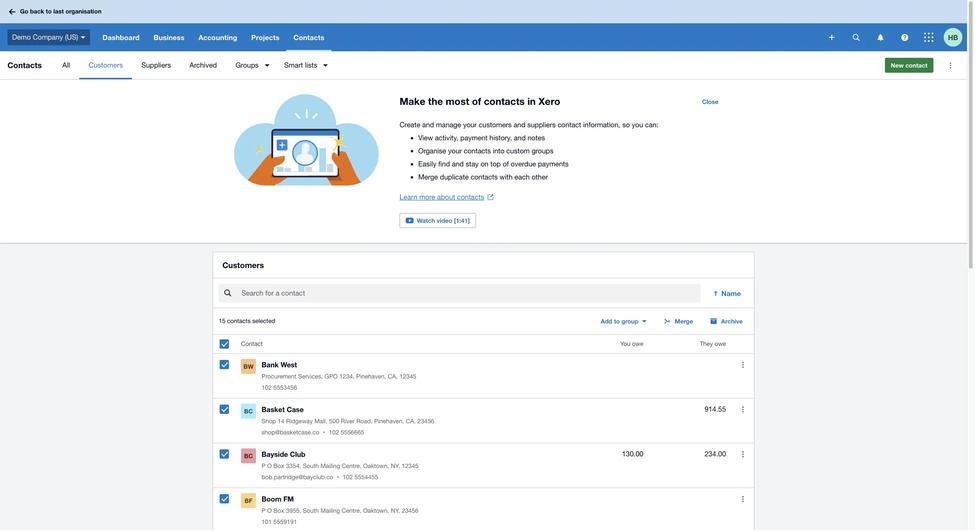 Task type: vqa. For each thing, say whether or not it's contained in the screenshot.
out to the middle
no



Task type: describe. For each thing, give the bounding box(es) containing it.
merge duplicate contacts with each other
[[418, 173, 548, 181]]

make
[[400, 96, 425, 107]]

custom
[[506, 147, 530, 155]]

3955,
[[286, 507, 301, 514]]

ridgeway
[[286, 418, 313, 425]]

1 vertical spatial contact
[[558, 121, 581, 129]]

ny, for bayside club
[[391, 463, 400, 470]]

contacts up customers
[[484, 96, 525, 107]]

ny, for boom fm
[[391, 507, 400, 514]]

contacts button
[[287, 23, 331, 51]]

oaktown, for boom fm
[[363, 507, 389, 514]]

groups button
[[226, 51, 275, 79]]

more
[[419, 193, 435, 201]]

archived
[[190, 61, 217, 69]]

add to group
[[601, 318, 638, 325]]

1 horizontal spatial customers
[[222, 260, 264, 270]]

stay
[[466, 160, 479, 168]]

demo
[[12, 33, 31, 41]]

contacts down payment
[[464, 147, 491, 155]]

smart
[[284, 61, 303, 69]]

pinehaven, inside bank west procurement services, gpo 1234, pinehaven, ca, 12345 102 5553456
[[356, 373, 386, 380]]

5556665
[[341, 429, 364, 436]]

boom fm p o box 3955, south mailing centre, oaktown, ny, 23456 101 5559191
[[262, 495, 419, 526]]

selected
[[252, 318, 275, 325]]

2 more row options image from the top
[[734, 490, 752, 508]]

information,
[[583, 121, 620, 129]]

accounting
[[198, 33, 237, 42]]

2 horizontal spatial svg image
[[924, 33, 934, 42]]

5559191
[[273, 519, 297, 526]]

5553456
[[273, 384, 297, 391]]

other
[[532, 173, 548, 181]]

name button
[[707, 284, 748, 303]]

services,
[[298, 373, 323, 380]]

boom
[[262, 495, 281, 503]]

914.55
[[705, 405, 726, 413]]

groups
[[236, 61, 259, 69]]

box for bayside
[[274, 463, 284, 470]]

archive
[[721, 318, 743, 325]]

close
[[702, 98, 719, 105]]

suppliers button
[[132, 51, 180, 79]]

business button
[[147, 23, 191, 51]]

mailing for club
[[321, 463, 340, 470]]

and left suppliers
[[514, 121, 525, 129]]

bc for bayside club
[[244, 452, 253, 460]]

case
[[287, 405, 304, 414]]

merge for merge
[[675, 318, 693, 325]]

owe for they owe
[[715, 341, 726, 348]]

p for boom fm
[[262, 507, 266, 514]]

go back to last organisation
[[20, 8, 101, 15]]

pinehaven, inside basket case shop 14 ridgeway mall, 500 river road, pinehaven, ca, 23456 shop@basketcase.co • 102 5556665
[[374, 418, 404, 425]]

smart lists button
[[275, 51, 334, 79]]

15 contacts selected
[[219, 318, 275, 325]]

hb
[[948, 33, 958, 41]]

each
[[515, 173, 530, 181]]

o for boom fm
[[267, 507, 272, 514]]

1 horizontal spatial svg image
[[901, 34, 908, 41]]

[1:41]
[[454, 217, 470, 224]]

merge button
[[658, 314, 699, 329]]

mailing for fm
[[321, 507, 340, 514]]

• for basket case
[[323, 429, 325, 436]]

you owe
[[620, 341, 643, 348]]

bf
[[245, 497, 252, 505]]

0 vertical spatial your
[[463, 121, 477, 129]]

0 horizontal spatial of
[[472, 96, 481, 107]]

on
[[481, 160, 489, 168]]

payment
[[460, 134, 488, 142]]

easily
[[418, 160, 436, 168]]

club
[[290, 450, 305, 458]]

about
[[437, 193, 455, 201]]

to inside banner
[[46, 8, 52, 15]]

they
[[700, 341, 713, 348]]

contact inside button
[[906, 62, 928, 69]]

south for club
[[303, 463, 319, 470]]

all button
[[53, 51, 79, 79]]

234.00 link
[[705, 449, 726, 460]]

learn
[[400, 193, 417, 201]]

learn more about contacts
[[400, 193, 484, 201]]

5554455
[[355, 474, 378, 481]]

accounting button
[[191, 23, 244, 51]]

914.55 link
[[705, 404, 726, 415]]

projects
[[251, 33, 280, 42]]

centre, for bayside club
[[342, 463, 361, 470]]

23456 for basket case
[[417, 418, 434, 425]]

create and manage your customers and suppliers contact information, so you can:
[[400, 121, 659, 129]]

group
[[622, 318, 638, 325]]

mall,
[[314, 418, 327, 425]]

ca, inside bank west procurement services, gpo 1234, pinehaven, ca, 12345 102 5553456
[[388, 373, 398, 380]]

0 horizontal spatial your
[[448, 147, 462, 155]]

23456 for boom fm
[[402, 507, 419, 514]]

add
[[601, 318, 612, 325]]

p for bayside club
[[262, 463, 266, 470]]

video
[[437, 217, 452, 224]]

in
[[527, 96, 536, 107]]

101
[[262, 519, 272, 526]]

suppliers
[[527, 121, 556, 129]]

dashboard link
[[95, 23, 147, 51]]

go back to last organisation link
[[6, 3, 107, 20]]

most
[[446, 96, 469, 107]]

create
[[400, 121, 420, 129]]

new
[[891, 62, 904, 69]]

payments
[[538, 160, 569, 168]]

contacts down merge duplicate contacts with each other
[[457, 193, 484, 201]]

demo company (us)
[[12, 33, 78, 41]]



Task type: locate. For each thing, give the bounding box(es) containing it.
1 o from the top
[[267, 463, 272, 470]]

0 horizontal spatial •
[[323, 429, 325, 436]]

owe right you
[[632, 341, 643, 348]]

0 vertical spatial ny,
[[391, 463, 400, 470]]

mailing inside bayside club p o box 3354, south mailing centre, oaktown, ny, 12345 bob.partridge@bayclub.co • 102 5554455
[[321, 463, 340, 470]]

0 vertical spatial centre,
[[342, 463, 361, 470]]

contacts down demo on the top left
[[7, 60, 42, 70]]

1 ny, from the top
[[391, 463, 400, 470]]

1 more row options image from the top
[[734, 400, 752, 419]]

102 inside basket case shop 14 ridgeway mall, 500 river road, pinehaven, ca, 23456 shop@basketcase.co • 102 5556665
[[329, 429, 339, 436]]

navigation containing dashboard
[[95, 23, 823, 51]]

1 oaktown, from the top
[[363, 463, 389, 470]]

2 owe from the left
[[715, 341, 726, 348]]

1 horizontal spatial merge
[[675, 318, 693, 325]]

2 oaktown, from the top
[[363, 507, 389, 514]]

basket
[[262, 405, 285, 414]]

manage
[[436, 121, 461, 129]]

shop
[[262, 418, 276, 425]]

centre, up "5554455"
[[342, 463, 361, 470]]

1 vertical spatial p
[[262, 507, 266, 514]]

south right 3955,
[[303, 507, 319, 514]]

business
[[154, 33, 184, 42]]

23456 inside basket case shop 14 ridgeway mall, 500 river road, pinehaven, ca, 23456 shop@basketcase.co • 102 5556665
[[417, 418, 434, 425]]

watch
[[417, 217, 435, 224]]

pinehaven, right 1234,
[[356, 373, 386, 380]]

merge for merge duplicate contacts with each other
[[418, 173, 438, 181]]

box down bayside
[[274, 463, 284, 470]]

easily find and stay on top of overdue payments
[[418, 160, 569, 168]]

box inside bayside club p o box 3354, south mailing centre, oaktown, ny, 12345 bob.partridge@bayclub.co • 102 5554455
[[274, 463, 284, 470]]

0 horizontal spatial contact
[[558, 121, 581, 129]]

contact
[[241, 341, 263, 348]]

back
[[30, 8, 44, 15]]

0 horizontal spatial svg image
[[9, 9, 15, 15]]

centre, inside boom fm p o box 3955, south mailing centre, oaktown, ny, 23456 101 5559191
[[342, 507, 361, 514]]

12345 inside bank west procurement services, gpo 1234, pinehaven, ca, 12345 102 5553456
[[399, 373, 416, 380]]

add to group button
[[595, 314, 652, 329]]

watch video [1:41]
[[417, 217, 470, 224]]

• inside basket case shop 14 ridgeway mall, 500 river road, pinehaven, ca, 23456 shop@basketcase.co • 102 5556665
[[323, 429, 325, 436]]

1 horizontal spatial contacts
[[294, 33, 324, 42]]

0 vertical spatial mailing
[[321, 463, 340, 470]]

new contact
[[891, 62, 928, 69]]

customers inside button
[[89, 61, 123, 69]]

2 mailing from the top
[[321, 507, 340, 514]]

to right add on the bottom right of page
[[614, 318, 620, 325]]

mailing up the bob.partridge@bayclub.co
[[321, 463, 340, 470]]

merge left 'archive' button
[[675, 318, 693, 325]]

1 south from the top
[[303, 463, 319, 470]]

0 vertical spatial pinehaven,
[[356, 373, 386, 380]]

102 for basket case
[[329, 429, 339, 436]]

procurement
[[262, 373, 296, 380]]

1 vertical spatial 12345
[[402, 463, 419, 470]]

• inside bayside club p o box 3354, south mailing centre, oaktown, ny, 12345 bob.partridge@bayclub.co • 102 5554455
[[337, 474, 339, 481]]

so
[[622, 121, 630, 129]]

bc left bayside
[[244, 452, 253, 460]]

0 horizontal spatial ca,
[[388, 373, 398, 380]]

centre, down "5554455"
[[342, 507, 361, 514]]

0 horizontal spatial contacts
[[7, 60, 42, 70]]

organisation
[[66, 8, 101, 15]]

last
[[53, 8, 64, 15]]

view
[[418, 134, 433, 142]]

pinehaven,
[[356, 373, 386, 380], [374, 418, 404, 425]]

dashboard
[[102, 33, 140, 42]]

1 vertical spatial 102
[[329, 429, 339, 436]]

banner containing hb
[[0, 0, 967, 51]]

102 left "5554455"
[[343, 474, 353, 481]]

and
[[422, 121, 434, 129], [514, 121, 525, 129], [514, 134, 526, 142], [452, 160, 464, 168]]

and up custom at the right of the page
[[514, 134, 526, 142]]

svg image inside demo company (us) popup button
[[81, 36, 85, 39]]

more row options image right 234.00 link
[[734, 445, 752, 464]]

1 mailing from the top
[[321, 463, 340, 470]]

p up '101'
[[262, 507, 266, 514]]

name
[[721, 289, 741, 298]]

south right 3354,
[[303, 463, 319, 470]]

1234,
[[339, 373, 355, 380]]

2 p from the top
[[262, 507, 266, 514]]

into
[[493, 147, 505, 155]]

contacts right 15
[[227, 318, 251, 325]]

1 horizontal spatial ca,
[[406, 418, 416, 425]]

bank
[[262, 361, 279, 369]]

0 vertical spatial to
[[46, 8, 52, 15]]

svg image
[[853, 34, 860, 41], [877, 34, 883, 41], [829, 35, 835, 40], [81, 36, 85, 39]]

0 vertical spatial contacts
[[294, 33, 324, 42]]

road,
[[356, 418, 373, 425]]

p inside bayside club p o box 3354, south mailing centre, oaktown, ny, 12345 bob.partridge@bayclub.co • 102 5554455
[[262, 463, 266, 470]]

1 more row options image from the top
[[734, 355, 752, 374]]

oaktown, for bayside club
[[363, 463, 389, 470]]

more row options image
[[734, 355, 752, 374], [734, 445, 752, 464]]

oaktown, inside bayside club p o box 3354, south mailing centre, oaktown, ny, 12345 bob.partridge@bayclub.co • 102 5554455
[[363, 463, 389, 470]]

centre, inside bayside club p o box 3354, south mailing centre, oaktown, ny, 12345 bob.partridge@bayclub.co • 102 5554455
[[342, 463, 361, 470]]

svg image left go
[[9, 9, 15, 15]]

contact list table element
[[213, 335, 754, 530]]

more row options image for club
[[734, 445, 752, 464]]

1 box from the top
[[274, 463, 284, 470]]

1 vertical spatial box
[[274, 507, 284, 514]]

customers
[[89, 61, 123, 69], [222, 260, 264, 270]]

all
[[62, 61, 70, 69]]

hb button
[[944, 23, 967, 51]]

0 vertical spatial south
[[303, 463, 319, 470]]

to left last
[[46, 8, 52, 15]]

company
[[33, 33, 63, 41]]

actions menu image
[[941, 56, 960, 75]]

activity,
[[435, 134, 458, 142]]

0 vertical spatial merge
[[418, 173, 438, 181]]

1 vertical spatial contacts
[[7, 60, 42, 70]]

of right 'top'
[[503, 160, 509, 168]]

1 vertical spatial of
[[503, 160, 509, 168]]

500
[[329, 418, 339, 425]]

ca, inside basket case shop 14 ridgeway mall, 500 river road, pinehaven, ca, 23456 shop@basketcase.co • 102 5556665
[[406, 418, 416, 425]]

you
[[620, 341, 630, 348]]

1 horizontal spatial owe
[[715, 341, 726, 348]]

more row options image for west
[[734, 355, 752, 374]]

your up payment
[[463, 121, 477, 129]]

o up '101'
[[267, 507, 272, 514]]

south inside boom fm p o box 3955, south mailing centre, oaktown, ny, 23456 101 5559191
[[303, 507, 319, 514]]

ca, right 1234,
[[388, 373, 398, 380]]

ca, right road,
[[406, 418, 416, 425]]

oaktown, down "5554455"
[[363, 507, 389, 514]]

navigation
[[95, 23, 823, 51]]

mailing inside boom fm p o box 3955, south mailing centre, oaktown, ny, 23456 101 5559191
[[321, 507, 340, 514]]

contacts inside popup button
[[294, 33, 324, 42]]

box for boom
[[274, 507, 284, 514]]

o down bayside
[[267, 463, 272, 470]]

oaktown, inside boom fm p o box 3955, south mailing centre, oaktown, ny, 23456 101 5559191
[[363, 507, 389, 514]]

south inside bayside club p o box 3354, south mailing centre, oaktown, ny, 12345 bob.partridge@bayclub.co • 102 5554455
[[303, 463, 319, 470]]

1 vertical spatial •
[[337, 474, 339, 481]]

102 down 500
[[329, 429, 339, 436]]

1 vertical spatial mailing
[[321, 507, 340, 514]]

1 vertical spatial merge
[[675, 318, 693, 325]]

o
[[267, 463, 272, 470], [267, 507, 272, 514]]

1 vertical spatial your
[[448, 147, 462, 155]]

1 horizontal spatial to
[[614, 318, 620, 325]]

oaktown, up "5554455"
[[363, 463, 389, 470]]

1 vertical spatial more row options image
[[734, 445, 752, 464]]

0 vertical spatial of
[[472, 96, 481, 107]]

organise your contacts into custom groups
[[418, 147, 553, 155]]

1 vertical spatial 23456
[[402, 507, 419, 514]]

0 horizontal spatial to
[[46, 8, 52, 15]]

(us)
[[65, 33, 78, 41]]

menu
[[53, 51, 877, 79]]

• down mall,
[[323, 429, 325, 436]]

south for fm
[[303, 507, 319, 514]]

bob.partridge@bayclub.co
[[262, 474, 333, 481]]

23456 inside boom fm p o box 3955, south mailing centre, oaktown, ny, 23456 101 5559191
[[402, 507, 419, 514]]

1 vertical spatial more row options image
[[734, 490, 752, 508]]

bc left basket
[[244, 408, 253, 415]]

find
[[438, 160, 450, 168]]

merge inside button
[[675, 318, 693, 325]]

3354,
[[286, 463, 301, 470]]

1 vertical spatial customers
[[222, 260, 264, 270]]

box up 5559191
[[274, 507, 284, 514]]

0 vertical spatial •
[[323, 429, 325, 436]]

130.00
[[622, 450, 643, 458]]

1 horizontal spatial •
[[337, 474, 339, 481]]

• for bayside club
[[337, 474, 339, 481]]

river
[[341, 418, 355, 425]]

pinehaven, right road,
[[374, 418, 404, 425]]

more row options image down archive
[[734, 355, 752, 374]]

1 horizontal spatial contact
[[906, 62, 928, 69]]

2 bc from the top
[[244, 452, 253, 460]]

new contact button
[[885, 58, 934, 73]]

1 vertical spatial centre,
[[342, 507, 361, 514]]

menu containing all
[[53, 51, 877, 79]]

2 box from the top
[[274, 507, 284, 514]]

xero
[[539, 96, 560, 107]]

0 vertical spatial oaktown,
[[363, 463, 389, 470]]

o inside bayside club p o box 3354, south mailing centre, oaktown, ny, 12345 bob.partridge@bayclub.co • 102 5554455
[[267, 463, 272, 470]]

contact right the new on the top
[[906, 62, 928, 69]]

23456
[[417, 418, 434, 425], [402, 507, 419, 514]]

1 vertical spatial oaktown,
[[363, 507, 389, 514]]

14
[[278, 418, 284, 425]]

contacts up lists
[[294, 33, 324, 42]]

mailing right 3955,
[[321, 507, 340, 514]]

2 horizontal spatial 102
[[343, 474, 353, 481]]

1 horizontal spatial of
[[503, 160, 509, 168]]

1 vertical spatial bc
[[244, 452, 253, 460]]

contact right suppliers
[[558, 121, 581, 129]]

go
[[20, 8, 28, 15]]

and up duplicate
[[452, 160, 464, 168]]

p down bayside
[[262, 463, 266, 470]]

1 horizontal spatial your
[[463, 121, 477, 129]]

o inside boom fm p o box 3955, south mailing centre, oaktown, ny, 23456 101 5559191
[[267, 507, 272, 514]]

they owe
[[700, 341, 726, 348]]

merge down easily at the top left
[[418, 173, 438, 181]]

1 vertical spatial to
[[614, 318, 620, 325]]

Search for a contact field
[[241, 285, 701, 302]]

demo company (us) button
[[0, 23, 95, 51]]

basket case shop 14 ridgeway mall, 500 river road, pinehaven, ca, 23456 shop@basketcase.co • 102 5556665
[[262, 405, 434, 436]]

2 vertical spatial 102
[[343, 474, 353, 481]]

o for bayside club
[[267, 463, 272, 470]]

• left "5554455"
[[337, 474, 339, 481]]

banner
[[0, 0, 967, 51]]

south
[[303, 463, 319, 470], [303, 507, 319, 514]]

notes
[[528, 134, 545, 142]]

ny, inside boom fm p o box 3955, south mailing centre, oaktown, ny, 23456 101 5559191
[[391, 507, 400, 514]]

0 vertical spatial 102
[[262, 384, 272, 391]]

your down activity,
[[448, 147, 462, 155]]

ny, inside bayside club p o box 3354, south mailing centre, oaktown, ny, 12345 bob.partridge@bayclub.co • 102 5554455
[[391, 463, 400, 470]]

1 bc from the top
[[244, 408, 253, 415]]

0 horizontal spatial owe
[[632, 341, 643, 348]]

1 centre, from the top
[[342, 463, 361, 470]]

suppliers
[[141, 61, 171, 69]]

bayside club p o box 3354, south mailing centre, oaktown, ny, 12345 bob.partridge@bayclub.co • 102 5554455
[[262, 450, 419, 481]]

lists
[[305, 61, 317, 69]]

2 ny, from the top
[[391, 507, 400, 514]]

0 vertical spatial customers
[[89, 61, 123, 69]]

1 vertical spatial south
[[303, 507, 319, 514]]

130.00 link
[[622, 449, 643, 460]]

history,
[[490, 134, 512, 142]]

contacts down on
[[471, 173, 498, 181]]

2 south from the top
[[303, 507, 319, 514]]

1 vertical spatial pinehaven,
[[374, 418, 404, 425]]

svg image inside go back to last organisation link
[[9, 9, 15, 15]]

and up view
[[422, 121, 434, 129]]

1 p from the top
[[262, 463, 266, 470]]

0 vertical spatial box
[[274, 463, 284, 470]]

0 horizontal spatial customers
[[89, 61, 123, 69]]

1 vertical spatial ny,
[[391, 507, 400, 514]]

bank west procurement services, gpo 1234, pinehaven, ca, 12345 102 5553456
[[262, 361, 416, 391]]

bayside
[[262, 450, 288, 458]]

bc for basket case
[[244, 408, 253, 415]]

0 vertical spatial bc
[[244, 408, 253, 415]]

the
[[428, 96, 443, 107]]

0 vertical spatial 12345
[[399, 373, 416, 380]]

1 vertical spatial ca,
[[406, 418, 416, 425]]

shop@basketcase.co
[[262, 429, 319, 436]]

svg image left hb
[[924, 33, 934, 42]]

svg image up new contact button
[[901, 34, 908, 41]]

organise
[[418, 147, 446, 155]]

owe right the 'they'
[[715, 341, 726, 348]]

102 inside bayside club p o box 3354, south mailing centre, oaktown, ny, 12345 bob.partridge@bayclub.co • 102 5554455
[[343, 474, 353, 481]]

2 o from the top
[[267, 507, 272, 514]]

oaktown,
[[363, 463, 389, 470], [363, 507, 389, 514]]

0 horizontal spatial 102
[[262, 384, 272, 391]]

box inside boom fm p o box 3955, south mailing centre, oaktown, ny, 23456 101 5559191
[[274, 507, 284, 514]]

customers button
[[79, 51, 132, 79]]

contacts
[[294, 33, 324, 42], [7, 60, 42, 70]]

102 down procurement
[[262, 384, 272, 391]]

2 more row options image from the top
[[734, 445, 752, 464]]

0 vertical spatial o
[[267, 463, 272, 470]]

more row options image
[[734, 400, 752, 419], [734, 490, 752, 508]]

bw
[[244, 363, 254, 370]]

0 vertical spatial ca,
[[388, 373, 398, 380]]

102 inside bank west procurement services, gpo 1234, pinehaven, ca, 12345 102 5553456
[[262, 384, 272, 391]]

of right "most"
[[472, 96, 481, 107]]

view activity, payment history, and notes
[[418, 134, 545, 142]]

you
[[632, 121, 643, 129]]

1 horizontal spatial 102
[[329, 429, 339, 436]]

1 owe from the left
[[632, 341, 643, 348]]

svg image
[[9, 9, 15, 15], [924, 33, 934, 42], [901, 34, 908, 41]]

0 vertical spatial 23456
[[417, 418, 434, 425]]

ca,
[[388, 373, 398, 380], [406, 418, 416, 425]]

0 vertical spatial more row options image
[[734, 400, 752, 419]]

12345 inside bayside club p o box 3354, south mailing centre, oaktown, ny, 12345 bob.partridge@bayclub.co • 102 5554455
[[402, 463, 419, 470]]

customers
[[479, 121, 512, 129]]

can:
[[645, 121, 659, 129]]

owe for you owe
[[632, 341, 643, 348]]

archive button
[[704, 314, 748, 329]]

2 centre, from the top
[[342, 507, 361, 514]]

0 horizontal spatial merge
[[418, 173, 438, 181]]

to inside popup button
[[614, 318, 620, 325]]

centre, for boom fm
[[342, 507, 361, 514]]

ny,
[[391, 463, 400, 470], [391, 507, 400, 514]]

102 for bayside club
[[343, 474, 353, 481]]

1 vertical spatial o
[[267, 507, 272, 514]]

p inside boom fm p o box 3955, south mailing centre, oaktown, ny, 23456 101 5559191
[[262, 507, 266, 514]]

0 vertical spatial contact
[[906, 62, 928, 69]]

0 vertical spatial more row options image
[[734, 355, 752, 374]]

learn more about contacts link
[[400, 191, 494, 204]]

0 vertical spatial p
[[262, 463, 266, 470]]



